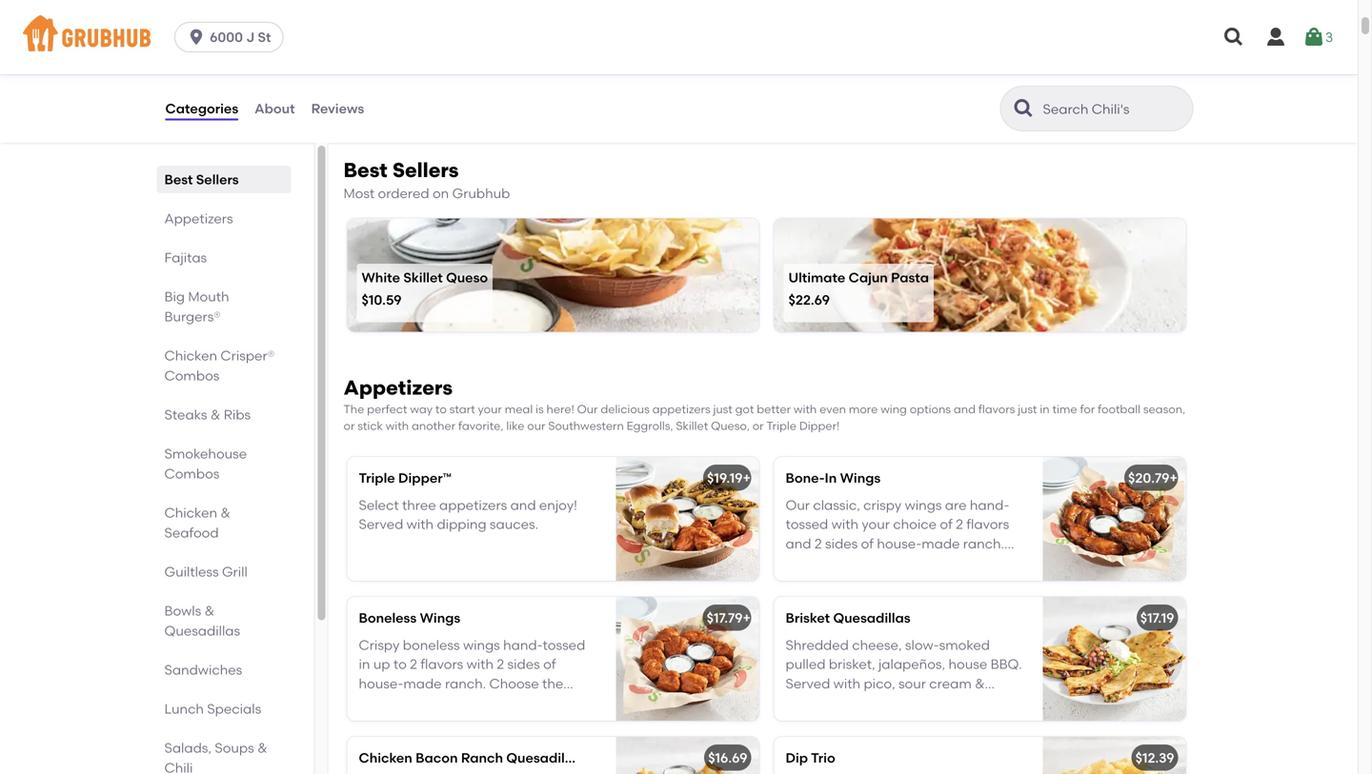 Task type: describe. For each thing, give the bounding box(es) containing it.
even
[[820, 403, 846, 416]]

sellers for best sellers most ordered on grubhub
[[392, 158, 459, 183]]

best sellers
[[164, 172, 239, 188]]

ranch. inside the crispy boneless wings hand-tossed in up to 2 flavors with 2 sides of house-made ranch. choose the count that fits your game day appetite!
[[445, 676, 486, 692]]

another
[[412, 419, 456, 433]]

categories
[[165, 100, 238, 117]]

house
[[949, 657, 988, 673]]

grill
[[222, 564, 248, 580]]

svg image for 3
[[1303, 26, 1326, 49]]

tossed inside the crispy boneless wings hand-tossed in up to 2 flavors with 2 sides of house-made ranch. choose the count that fits your game day appetite!
[[543, 638, 585, 654]]

$17.19
[[1141, 611, 1175, 627]]

with inside the crispy boneless wings hand-tossed in up to 2 flavors with 2 sides of house-made ranch. choose the count that fits your game day appetite!
[[467, 657, 494, 673]]

j
[[246, 29, 255, 45]]

burgers®
[[164, 309, 221, 325]]

smokehouse combos
[[164, 446, 247, 482]]

options
[[910, 403, 951, 416]]

white skillet queso $10.59
[[362, 270, 488, 308]]

tossed inside our classic, crispy wings are hand- tossed with your choice of 2 flavors and 2 sides of house-made ranch. now serving all new counts!
[[786, 517, 828, 533]]

0 horizontal spatial quesadillas
[[164, 623, 240, 640]]

$19.19
[[707, 470, 743, 487]]

time
[[1053, 403, 1078, 416]]

sellers for best sellers
[[196, 172, 239, 188]]

dip trio image
[[1043, 738, 1186, 775]]

best sellers most ordered on grubhub
[[344, 158, 510, 202]]

white
[[362, 270, 400, 286]]

made inside the crispy boneless wings hand-tossed in up to 2 flavors with 2 sides of house-made ranch. choose the count that fits your game day appetite!
[[403, 676, 442, 692]]

your inside the crispy boneless wings hand-tossed in up to 2 flavors with 2 sides of house-made ranch. choose the count that fits your game day appetite!
[[452, 696, 480, 712]]

dipper™
[[398, 470, 452, 487]]

big
[[164, 289, 185, 305]]

ranch
[[461, 751, 503, 767]]

brisket quesadillas image
[[1043, 598, 1186, 722]]

bacon
[[416, 751, 458, 767]]

2 down boneless
[[410, 657, 417, 673]]

sauces.
[[490, 517, 539, 533]]

$17.79
[[707, 611, 743, 627]]

mouth
[[188, 289, 229, 305]]

6000 j st
[[210, 29, 271, 45]]

2 up choose
[[497, 657, 504, 673]]

2 svg image from the left
[[1265, 26, 1288, 49]]

dipping
[[437, 517, 487, 533]]

guiltless grill
[[164, 564, 248, 580]]

cheese,
[[852, 638, 902, 654]]

3 button
[[1303, 20, 1333, 54]]

0 vertical spatial wings
[[840, 470, 881, 487]]

made inside our classic, crispy wings are hand- tossed with your choice of 2 flavors and 2 sides of house-made ranch. now serving all new counts!
[[922, 536, 960, 552]]

1 or from the left
[[344, 419, 355, 433]]

1 vertical spatial triple
[[359, 470, 395, 487]]

appetizers for appetizers the perfect way to start your meal is here! our delicious appetizers just got better with even more wing options and flavors just in time for football season, or stick with another favorite, like our southwestern eggrolls, skillet queso, or triple dipper!
[[344, 376, 453, 400]]

way
[[410, 403, 433, 416]]

the
[[344, 403, 364, 416]]

0 horizontal spatial wings
[[420, 611, 461, 627]]

sour
[[899, 676, 926, 692]]

& for steaks
[[211, 407, 221, 423]]

big mouth burgers®
[[164, 289, 229, 325]]

three
[[402, 497, 436, 514]]

about button
[[254, 74, 296, 143]]

for
[[1080, 403, 1095, 416]]

& inside 'shredded cheese, slow-smoked pulled brisket, jalapeños, house bbq. served with pico, sour cream & ranch.'
[[975, 676, 985, 692]]

new
[[886, 555, 918, 572]]

search icon image
[[1013, 97, 1035, 120]]

all
[[868, 555, 883, 572]]

chicken for chicken bacon ranch quesadillas
[[359, 751, 413, 767]]

of inside the crispy boneless wings hand-tossed in up to 2 flavors with 2 sides of house-made ranch. choose the count that fits your game day appetite!
[[543, 657, 556, 673]]

are
[[945, 497, 967, 514]]

pasta
[[891, 270, 929, 286]]

and inside select three appetizers and enjoy! served with dipping sauces.
[[510, 497, 536, 514]]

slow-
[[905, 638, 939, 654]]

flavors inside our classic, crispy wings are hand- tossed with your choice of 2 flavors and 2 sides of house-made ranch. now serving all new counts!
[[967, 517, 1009, 533]]

ranch. inside our classic, crispy wings are hand- tossed with your choice of 2 flavors and 2 sides of house-made ranch. now serving all new counts!
[[963, 536, 1005, 552]]

bone-in wings
[[786, 470, 881, 487]]

ranch. inside 'shredded cheese, slow-smoked pulled brisket, jalapeños, house bbq. served with pico, sour cream & ranch.'
[[786, 696, 827, 712]]

$12.39
[[1136, 751, 1175, 767]]

in inside appetizers the perfect way to start your meal is here! our delicious appetizers just got better with even more wing options and flavors just in time for football season, or stick with another favorite, like our southwestern eggrolls, skillet queso, or triple dipper!
[[1040, 403, 1050, 416]]

wings inside the crispy boneless wings hand-tossed in up to 2 flavors with 2 sides of house-made ranch. choose the count that fits your game day appetite!
[[463, 638, 500, 654]]

main navigation navigation
[[0, 0, 1358, 74]]

house- inside our classic, crispy wings are hand- tossed with your choice of 2 flavors and 2 sides of house-made ranch. now serving all new counts!
[[877, 536, 922, 552]]

with inside 'shredded cheese, slow-smoked pulled brisket, jalapeños, house bbq. served with pico, sour cream & ranch.'
[[834, 676, 861, 692]]

crispy
[[864, 497, 902, 514]]

shredded cheese, slow-smoked pulled brisket, jalapeños, house bbq. served with pico, sour cream & ranch.
[[786, 638, 1022, 712]]

appetizers inside select three appetizers and enjoy! served with dipping sauces.
[[439, 497, 507, 514]]

reviews button
[[310, 74, 365, 143]]

with up dipper! at bottom
[[794, 403, 817, 416]]

ultimate
[[789, 270, 846, 286]]

+ for $20.79
[[1170, 470, 1178, 487]]

fajitas
[[164, 250, 207, 266]]

stick
[[358, 419, 383, 433]]

lunch
[[164, 701, 204, 718]]

$20.79
[[1128, 470, 1170, 487]]

trio
[[811, 751, 836, 767]]

grubhub
[[452, 185, 510, 202]]

count
[[359, 696, 396, 712]]

our
[[527, 419, 546, 433]]

our inside appetizers the perfect way to start your meal is here! our delicious appetizers just got better with even more wing options and flavors just in time for football season, or stick with another favorite, like our southwestern eggrolls, skillet queso, or triple dipper!
[[577, 403, 598, 416]]

6000
[[210, 29, 243, 45]]

and inside appetizers the perfect way to start your meal is here! our delicious appetizers just got better with even more wing options and flavors just in time for football season, or stick with another favorite, like our southwestern eggrolls, skillet queso, or triple dipper!
[[954, 403, 976, 416]]

2 up now
[[815, 536, 822, 552]]

chicken crisper® combos
[[164, 348, 275, 384]]

best for best sellers
[[164, 172, 193, 188]]

2 horizontal spatial quesadillas
[[833, 611, 911, 627]]

chicken bacon ranch quesadillas image
[[616, 738, 759, 775]]

3
[[1326, 29, 1333, 45]]

bowls
[[164, 603, 201, 619]]

boneless
[[403, 638, 460, 654]]

reviews
[[311, 100, 364, 117]]

crisper®
[[221, 348, 275, 364]]

queso,
[[711, 419, 750, 433]]

flavors inside the crispy boneless wings hand-tossed in up to 2 flavors with 2 sides of house-made ranch. choose the count that fits your game day appetite!
[[421, 657, 463, 673]]

wings inside our classic, crispy wings are hand- tossed with your choice of 2 flavors and 2 sides of house-made ranch. now serving all new counts!
[[905, 497, 942, 514]]

pico,
[[864, 676, 895, 692]]

on
[[433, 185, 449, 202]]

with down perfect
[[386, 419, 409, 433]]

lunch specials
[[164, 701, 261, 718]]

that
[[400, 696, 427, 712]]

cajun
[[849, 270, 888, 286]]

wing
[[881, 403, 907, 416]]

southwestern
[[548, 419, 624, 433]]

triple dipper™ image
[[616, 458, 759, 582]]

football
[[1098, 403, 1141, 416]]

your inside appetizers the perfect way to start your meal is here! our delicious appetizers just got better with even more wing options and flavors just in time for football season, or stick with another favorite, like our southwestern eggrolls, skillet queso, or triple dipper!
[[478, 403, 502, 416]]



Task type: locate. For each thing, give the bounding box(es) containing it.
appetite!
[[359, 715, 418, 731]]

1 horizontal spatial house-
[[877, 536, 922, 552]]

2 horizontal spatial of
[[940, 517, 953, 533]]

chicken for chicken & seafood
[[164, 505, 217, 521]]

+ left brisket
[[743, 611, 751, 627]]

dip trio
[[786, 751, 836, 767]]

sellers up on
[[392, 158, 459, 183]]

is
[[536, 403, 544, 416]]

your inside our classic, crispy wings are hand- tossed with your choice of 2 flavors and 2 sides of house-made ranch. now serving all new counts!
[[862, 517, 890, 533]]

1 horizontal spatial svg image
[[1303, 26, 1326, 49]]

dip
[[786, 751, 808, 767]]

bbq.
[[991, 657, 1022, 673]]

1 vertical spatial your
[[862, 517, 890, 533]]

wings up 'choice'
[[905, 497, 942, 514]]

made
[[922, 536, 960, 552], [403, 676, 442, 692]]

sellers down categories button
[[196, 172, 239, 188]]

svg image
[[1303, 26, 1326, 49], [187, 28, 206, 47]]

0 vertical spatial appetizers
[[164, 211, 233, 227]]

brisket
[[786, 611, 830, 627]]

$19.19 +
[[707, 470, 751, 487]]

1 horizontal spatial skillet
[[676, 419, 708, 433]]

1 horizontal spatial hand-
[[970, 497, 1010, 514]]

0 vertical spatial combos
[[164, 368, 220, 384]]

st
[[258, 29, 271, 45]]

now
[[786, 555, 815, 572]]

1 vertical spatial made
[[403, 676, 442, 692]]

ultimate cajun pasta $22.69
[[789, 270, 929, 308]]

of up the
[[543, 657, 556, 673]]

0 vertical spatial wings
[[905, 497, 942, 514]]

2 or from the left
[[753, 419, 764, 433]]

chicken inside chicken crisper® combos
[[164, 348, 217, 364]]

1 horizontal spatial appetizers
[[652, 403, 711, 416]]

hand- inside our classic, crispy wings are hand- tossed with your choice of 2 flavors and 2 sides of house-made ranch. now serving all new counts!
[[970, 497, 1010, 514]]

skillet
[[403, 270, 443, 286], [676, 419, 708, 433]]

0 vertical spatial triple
[[767, 419, 797, 433]]

got
[[735, 403, 754, 416]]

appetizers up the dipping
[[439, 497, 507, 514]]

chicken down appetite! at bottom left
[[359, 751, 413, 767]]

soups
[[215, 741, 254, 757]]

0 vertical spatial sides
[[825, 536, 858, 552]]

skillet left queso,
[[676, 419, 708, 433]]

pulled
[[786, 657, 826, 673]]

queso
[[446, 270, 488, 286]]

to right up at the bottom of page
[[393, 657, 407, 673]]

& right bowls
[[205, 603, 215, 619]]

wings right in
[[840, 470, 881, 487]]

1 horizontal spatial or
[[753, 419, 764, 433]]

0 horizontal spatial svg image
[[1223, 26, 1246, 49]]

triple down the better
[[767, 419, 797, 433]]

0 horizontal spatial appetizers
[[439, 497, 507, 514]]

0 horizontal spatial in
[[359, 657, 370, 673]]

&
[[211, 407, 221, 423], [221, 505, 231, 521], [205, 603, 215, 619], [975, 676, 985, 692], [257, 741, 267, 757]]

skillet right 'white'
[[403, 270, 443, 286]]

tossed up the
[[543, 638, 585, 654]]

& left the ribs
[[211, 407, 221, 423]]

sellers inside best sellers most ordered on grubhub
[[392, 158, 459, 183]]

in left time
[[1040, 403, 1050, 416]]

chicken for chicken crisper® combos
[[164, 348, 217, 364]]

in
[[1040, 403, 1050, 416], [359, 657, 370, 673]]

+ down season, on the bottom right of the page
[[1170, 470, 1178, 487]]

serving
[[818, 555, 865, 572]]

and up now
[[786, 536, 812, 552]]

appetizers
[[652, 403, 711, 416], [439, 497, 507, 514]]

with
[[794, 403, 817, 416], [386, 419, 409, 433], [407, 517, 434, 533], [832, 517, 859, 533], [467, 657, 494, 673], [834, 676, 861, 692]]

2 horizontal spatial ranch.
[[963, 536, 1005, 552]]

or down got
[[753, 419, 764, 433]]

1 horizontal spatial svg image
[[1265, 26, 1288, 49]]

wings up boneless
[[420, 611, 461, 627]]

1 vertical spatial wings
[[420, 611, 461, 627]]

bowls & quesadillas
[[164, 603, 240, 640]]

specials
[[207, 701, 261, 718]]

sellers
[[392, 158, 459, 183], [196, 172, 239, 188]]

and right the options
[[954, 403, 976, 416]]

house-
[[877, 536, 922, 552], [359, 676, 403, 692]]

house- up new
[[877, 536, 922, 552]]

1 vertical spatial house-
[[359, 676, 403, 692]]

0 vertical spatial served
[[359, 517, 403, 533]]

in
[[825, 470, 837, 487]]

combos
[[164, 368, 220, 384], [164, 466, 220, 482]]

1 vertical spatial tossed
[[543, 638, 585, 654]]

to inside appetizers the perfect way to start your meal is here! our delicious appetizers just got better with even more wing options and flavors just in time for football season, or stick with another favorite, like our southwestern eggrolls, skillet queso, or triple dipper!
[[435, 403, 447, 416]]

& inside salads, soups & chili
[[257, 741, 267, 757]]

chicken & seafood
[[164, 505, 231, 541]]

quesadillas up cheese,
[[833, 611, 911, 627]]

0 horizontal spatial served
[[359, 517, 403, 533]]

1 vertical spatial sides
[[508, 657, 540, 673]]

boneless wings image
[[616, 598, 759, 722]]

choose
[[489, 676, 539, 692]]

1 vertical spatial combos
[[164, 466, 220, 482]]

0 horizontal spatial triple
[[359, 470, 395, 487]]

0 vertical spatial in
[[1040, 403, 1050, 416]]

0 vertical spatial appetizers
[[652, 403, 711, 416]]

2 vertical spatial your
[[452, 696, 480, 712]]

sides up choose
[[508, 657, 540, 673]]

1 horizontal spatial wings
[[840, 470, 881, 487]]

0 vertical spatial made
[[922, 536, 960, 552]]

flavors down boneless
[[421, 657, 463, 673]]

svg image for 6000 j st
[[187, 28, 206, 47]]

1 vertical spatial served
[[786, 676, 830, 692]]

0 vertical spatial skillet
[[403, 270, 443, 286]]

best up the 'most'
[[344, 158, 388, 183]]

favorite,
[[458, 419, 504, 433]]

0 horizontal spatial hand-
[[503, 638, 543, 654]]

1 horizontal spatial sides
[[825, 536, 858, 552]]

sides up serving
[[825, 536, 858, 552]]

most
[[344, 185, 375, 202]]

appetizers inside appetizers the perfect way to start your meal is here! our delicious appetizers just got better with even more wing options and flavors just in time for football season, or stick with another favorite, like our southwestern eggrolls, skillet queso, or triple dipper!
[[344, 376, 453, 400]]

Search Chili's search field
[[1041, 100, 1187, 118]]

tossed down classic,
[[786, 517, 828, 533]]

$22.69
[[789, 292, 830, 308]]

+ for $19.19
[[743, 470, 751, 487]]

to up another
[[435, 403, 447, 416]]

0 horizontal spatial best
[[164, 172, 193, 188]]

1 horizontal spatial appetizers
[[344, 376, 453, 400]]

wings right boneless
[[463, 638, 500, 654]]

house- down up at the bottom of page
[[359, 676, 403, 692]]

with down the three
[[407, 517, 434, 533]]

& for chicken
[[221, 505, 231, 521]]

chicken up seafood
[[164, 505, 217, 521]]

and up sauces. in the left bottom of the page
[[510, 497, 536, 514]]

select
[[359, 497, 399, 514]]

0 vertical spatial chicken
[[164, 348, 217, 364]]

0 vertical spatial ranch.
[[963, 536, 1005, 552]]

hand- up choose
[[503, 638, 543, 654]]

$17.79 +
[[707, 611, 751, 627]]

& inside chicken & seafood
[[221, 505, 231, 521]]

1 vertical spatial skillet
[[676, 419, 708, 433]]

with down classic,
[[832, 517, 859, 533]]

triple
[[767, 419, 797, 433], [359, 470, 395, 487]]

shredded
[[786, 638, 849, 654]]

or
[[344, 419, 355, 433], [753, 419, 764, 433]]

game
[[483, 696, 522, 712]]

bone-
[[786, 470, 825, 487]]

0 horizontal spatial ranch.
[[445, 676, 486, 692]]

0 horizontal spatial svg image
[[187, 28, 206, 47]]

with down brisket, at the right of page
[[834, 676, 861, 692]]

2 vertical spatial ranch.
[[786, 696, 827, 712]]

guiltless
[[164, 564, 219, 580]]

served down select
[[359, 517, 403, 533]]

hand- inside the crispy boneless wings hand-tossed in up to 2 flavors with 2 sides of house-made ranch. choose the count that fits your game day appetite!
[[503, 638, 543, 654]]

2 combos from the top
[[164, 466, 220, 482]]

your
[[478, 403, 502, 416], [862, 517, 890, 533], [452, 696, 480, 712]]

1 vertical spatial appetizers
[[344, 376, 453, 400]]

& down smokehouse combos
[[221, 505, 231, 521]]

1 horizontal spatial in
[[1040, 403, 1050, 416]]

and inside our classic, crispy wings are hand- tossed with your choice of 2 flavors and 2 sides of house-made ranch. now serving all new counts!
[[786, 536, 812, 552]]

just left time
[[1018, 403, 1037, 416]]

0 horizontal spatial house-
[[359, 676, 403, 692]]

dipper!
[[799, 419, 840, 433]]

1 horizontal spatial triple
[[767, 419, 797, 433]]

0 vertical spatial our
[[577, 403, 598, 416]]

0 horizontal spatial sellers
[[196, 172, 239, 188]]

1 horizontal spatial and
[[786, 536, 812, 552]]

flavors down are at bottom right
[[967, 517, 1009, 533]]

svg image inside 3 button
[[1303, 26, 1326, 49]]

1 combos from the top
[[164, 368, 220, 384]]

& for bowls
[[205, 603, 215, 619]]

tossed
[[786, 517, 828, 533], [543, 638, 585, 654]]

1 just from the left
[[713, 403, 733, 416]]

appetizers down best sellers
[[164, 211, 233, 227]]

our classic, crispy wings are hand- tossed with your choice of 2 flavors and 2 sides of house-made ranch. now serving all new counts!
[[786, 497, 1010, 572]]

1 horizontal spatial tossed
[[786, 517, 828, 533]]

6000 j st button
[[175, 22, 291, 52]]

1 vertical spatial chicken
[[164, 505, 217, 521]]

quesadillas down bowls
[[164, 623, 240, 640]]

flavors inside appetizers the perfect way to start your meal is here! our delicious appetizers just got better with even more wing options and flavors just in time for football season, or stick with another favorite, like our southwestern eggrolls, skillet queso, or triple dipper!
[[979, 403, 1015, 416]]

0 horizontal spatial and
[[510, 497, 536, 514]]

ribs
[[224, 407, 251, 423]]

flavors
[[979, 403, 1015, 416], [967, 517, 1009, 533], [421, 657, 463, 673]]

appetizers up eggrolls,
[[652, 403, 711, 416]]

jalapeños,
[[879, 657, 946, 673]]

our up southwestern
[[577, 403, 598, 416]]

or down the the
[[344, 419, 355, 433]]

sides inside our classic, crispy wings are hand- tossed with your choice of 2 flavors and 2 sides of house-made ranch. now serving all new counts!
[[825, 536, 858, 552]]

appetizers up perfect
[[344, 376, 453, 400]]

our inside our classic, crispy wings are hand- tossed with your choice of 2 flavors and 2 sides of house-made ranch. now serving all new counts!
[[786, 497, 810, 514]]

0 horizontal spatial our
[[577, 403, 598, 416]]

2 down are at bottom right
[[956, 517, 964, 533]]

triple up select
[[359, 470, 395, 487]]

+ for $17.79
[[743, 611, 751, 627]]

2
[[956, 517, 964, 533], [815, 536, 822, 552], [410, 657, 417, 673], [497, 657, 504, 673]]

triple inside appetizers the perfect way to start your meal is here! our delicious appetizers just got better with even more wing options and flavors just in time for football season, or stick with another favorite, like our southwestern eggrolls, skillet queso, or triple dipper!
[[767, 419, 797, 433]]

2 just from the left
[[1018, 403, 1037, 416]]

about
[[255, 100, 295, 117]]

0 vertical spatial to
[[435, 403, 447, 416]]

& inside bowls & quesadillas
[[205, 603, 215, 619]]

our
[[577, 403, 598, 416], [786, 497, 810, 514]]

1 horizontal spatial wings
[[905, 497, 942, 514]]

season,
[[1143, 403, 1186, 416]]

counts!
[[921, 555, 968, 572]]

steaks & ribs
[[164, 407, 251, 423]]

in inside the crispy boneless wings hand-tossed in up to 2 flavors with 2 sides of house-made ranch. choose the count that fits your game day appetite!
[[359, 657, 370, 673]]

best for best sellers most ordered on grubhub
[[344, 158, 388, 183]]

2 vertical spatial chicken
[[359, 751, 413, 767]]

to
[[435, 403, 447, 416], [393, 657, 407, 673]]

combos up steaks
[[164, 368, 220, 384]]

combos inside chicken crisper® combos
[[164, 368, 220, 384]]

0 horizontal spatial or
[[344, 419, 355, 433]]

your right fits
[[452, 696, 480, 712]]

hand- right are at bottom right
[[970, 497, 1010, 514]]

seafood
[[164, 525, 219, 541]]

smokehouse
[[164, 446, 247, 462]]

0 vertical spatial tossed
[[786, 517, 828, 533]]

1 vertical spatial appetizers
[[439, 497, 507, 514]]

sandwiches
[[164, 662, 242, 679]]

in left up at the bottom of page
[[359, 657, 370, 673]]

1 vertical spatial flavors
[[967, 517, 1009, 533]]

salads, soups & chili
[[164, 741, 267, 775]]

2 vertical spatial flavors
[[421, 657, 463, 673]]

appetizers for appetizers
[[164, 211, 233, 227]]

0 horizontal spatial just
[[713, 403, 733, 416]]

of up the all
[[861, 536, 874, 552]]

bone-in wings image
[[1043, 458, 1186, 582]]

served down pulled
[[786, 676, 830, 692]]

served inside 'shredded cheese, slow-smoked pulled brisket, jalapeños, house bbq. served with pico, sour cream & ranch.'
[[786, 676, 830, 692]]

with up choose
[[467, 657, 494, 673]]

flavors right the options
[[979, 403, 1015, 416]]

house- inside the crispy boneless wings hand-tossed in up to 2 flavors with 2 sides of house-made ranch. choose the count that fits your game day appetite!
[[359, 676, 403, 692]]

combos inside smokehouse combos
[[164, 466, 220, 482]]

0 horizontal spatial appetizers
[[164, 211, 233, 227]]

here!
[[547, 403, 574, 416]]

sides
[[825, 536, 858, 552], [508, 657, 540, 673]]

svg image
[[1223, 26, 1246, 49], [1265, 26, 1288, 49]]

meal
[[505, 403, 533, 416]]

1 horizontal spatial our
[[786, 497, 810, 514]]

2 vertical spatial and
[[786, 536, 812, 552]]

chili
[[164, 761, 193, 775]]

$16.69
[[708, 751, 748, 767]]

select three appetizers and enjoy! served with dipping sauces.
[[359, 497, 577, 533]]

0 horizontal spatial of
[[543, 657, 556, 673]]

just up queso,
[[713, 403, 733, 416]]

made up counts!
[[922, 536, 960, 552]]

1 horizontal spatial of
[[861, 536, 874, 552]]

chicken down burgers®
[[164, 348, 217, 364]]

1 vertical spatial our
[[786, 497, 810, 514]]

up
[[373, 657, 390, 673]]

eggrolls,
[[627, 419, 673, 433]]

0 vertical spatial your
[[478, 403, 502, 416]]

& down house
[[975, 676, 985, 692]]

0 vertical spatial house-
[[877, 536, 922, 552]]

0 horizontal spatial wings
[[463, 638, 500, 654]]

1 vertical spatial ranch.
[[445, 676, 486, 692]]

0 horizontal spatial made
[[403, 676, 442, 692]]

steaks
[[164, 407, 207, 423]]

ranch. down pulled
[[786, 696, 827, 712]]

1 horizontal spatial just
[[1018, 403, 1037, 416]]

your up favorite, on the left bottom of page
[[478, 403, 502, 416]]

+ down queso,
[[743, 470, 751, 487]]

1 horizontal spatial best
[[344, 158, 388, 183]]

0 horizontal spatial sides
[[508, 657, 540, 673]]

skillet inside white skillet queso $10.59
[[403, 270, 443, 286]]

categories button
[[164, 74, 239, 143]]

& right soups
[[257, 741, 267, 757]]

1 vertical spatial in
[[359, 657, 370, 673]]

day
[[525, 696, 549, 712]]

made up that
[[403, 676, 442, 692]]

+
[[743, 470, 751, 487], [1170, 470, 1178, 487], [743, 611, 751, 627]]

chicken bacon ranch quesadillas
[[359, 751, 584, 767]]

1 vertical spatial wings
[[463, 638, 500, 654]]

svg image inside 6000 j st button
[[187, 28, 206, 47]]

0 horizontal spatial skillet
[[403, 270, 443, 286]]

0 vertical spatial and
[[954, 403, 976, 416]]

salads,
[[164, 741, 212, 757]]

best inside best sellers most ordered on grubhub
[[344, 158, 388, 183]]

skillet inside appetizers the perfect way to start your meal is here! our delicious appetizers just got better with even more wing options and flavors just in time for football season, or stick with another favorite, like our southwestern eggrolls, skillet queso, or triple dipper!
[[676, 419, 708, 433]]

quesadillas
[[833, 611, 911, 627], [164, 623, 240, 640], [506, 751, 584, 767]]

with inside our classic, crispy wings are hand- tossed with your choice of 2 flavors and 2 sides of house-made ranch. now serving all new counts!
[[832, 517, 859, 533]]

served inside select three appetizers and enjoy! served with dipping sauces.
[[359, 517, 403, 533]]

your down crispy
[[862, 517, 890, 533]]

1 vertical spatial hand-
[[503, 638, 543, 654]]

0 vertical spatial flavors
[[979, 403, 1015, 416]]

chicken inside chicken & seafood
[[164, 505, 217, 521]]

sides inside the crispy boneless wings hand-tossed in up to 2 flavors with 2 sides of house-made ranch. choose the count that fits your game day appetite!
[[508, 657, 540, 673]]

0 horizontal spatial tossed
[[543, 638, 585, 654]]

like
[[506, 419, 525, 433]]

1 horizontal spatial to
[[435, 403, 447, 416]]

wings
[[840, 470, 881, 487], [420, 611, 461, 627]]

our down bone-
[[786, 497, 810, 514]]

1 horizontal spatial ranch.
[[786, 696, 827, 712]]

to inside the crispy boneless wings hand-tossed in up to 2 flavors with 2 sides of house-made ranch. choose the count that fits your game day appetite!
[[393, 657, 407, 673]]

combos down smokehouse
[[164, 466, 220, 482]]

best down categories button
[[164, 172, 193, 188]]

2 vertical spatial of
[[543, 657, 556, 673]]

appetizers inside appetizers the perfect way to start your meal is here! our delicious appetizers just got better with even more wing options and flavors just in time for football season, or stick with another favorite, like our southwestern eggrolls, skillet queso, or triple dipper!
[[652, 403, 711, 416]]

0 vertical spatial of
[[940, 517, 953, 533]]

crispy boneless wings hand-tossed in up to 2 flavors with 2 sides of house-made ranch. choose the count that fits your game day appetite!
[[359, 638, 585, 731]]

1 vertical spatial to
[[393, 657, 407, 673]]

quesadillas down day
[[506, 751, 584, 767]]

smoked
[[939, 638, 990, 654]]

0 vertical spatial hand-
[[970, 497, 1010, 514]]

of down are at bottom right
[[940, 517, 953, 533]]

1 horizontal spatial sellers
[[392, 158, 459, 183]]

with inside select three appetizers and enjoy! served with dipping sauces.
[[407, 517, 434, 533]]

ranch. up counts!
[[963, 536, 1005, 552]]

2 horizontal spatial and
[[954, 403, 976, 416]]

ranch. up fits
[[445, 676, 486, 692]]

1 horizontal spatial quesadillas
[[506, 751, 584, 767]]

1 horizontal spatial served
[[786, 676, 830, 692]]

1 svg image from the left
[[1223, 26, 1246, 49]]



Task type: vqa. For each thing, say whether or not it's contained in the screenshot.
3.12
no



